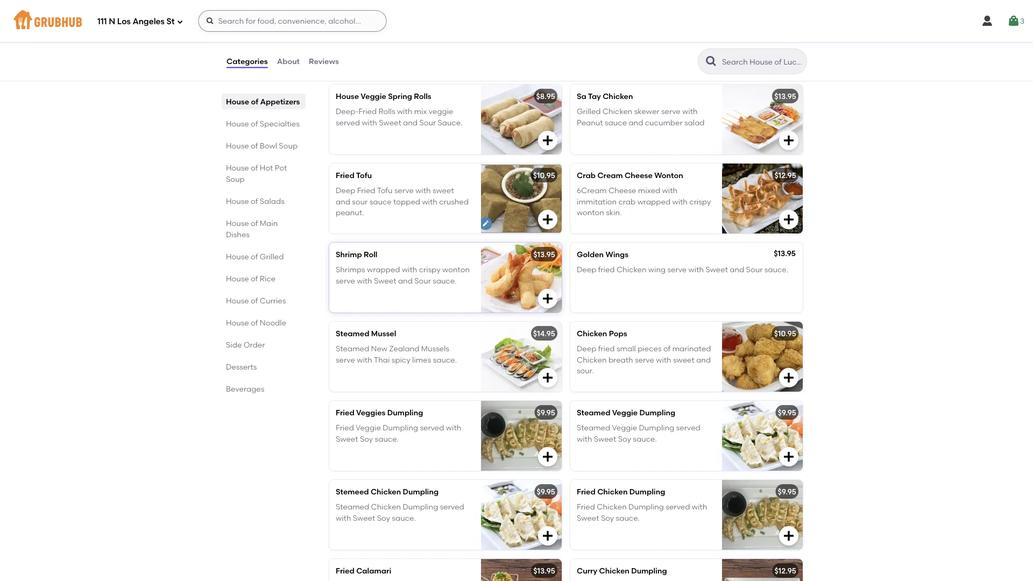 Task type: locate. For each thing, give the bounding box(es) containing it.
0 vertical spatial deep
[[336, 186, 355, 195]]

cheese up mixed
[[625, 171, 653, 180]]

chicken pops
[[577, 329, 627, 338]]

house for house of salads
[[226, 196, 249, 206]]

of up house of bowl soup
[[251, 119, 258, 128]]

soy down the stemeed chicken dumpling
[[377, 513, 390, 523]]

sweet
[[379, 118, 401, 127], [706, 265, 728, 274], [374, 276, 396, 285], [336, 434, 358, 443], [594, 434, 617, 443], [353, 513, 375, 523], [577, 513, 599, 523]]

wrapped
[[638, 197, 671, 206], [367, 265, 400, 274]]

soy down veggies
[[360, 434, 373, 443]]

mussels
[[421, 344, 449, 353]]

desserts
[[226, 362, 257, 371]]

wing
[[649, 265, 666, 274]]

house of appetizers appetizers
[[327, 48, 441, 70]]

served inside steamed veggie dumpling served with sweet soy sauce.
[[676, 423, 701, 433]]

house up deep-
[[336, 92, 359, 101]]

wonton
[[577, 208, 604, 217], [443, 265, 470, 274]]

appetizers inside house of appetizers tab
[[260, 97, 300, 106]]

house veggie spring rolls image
[[481, 84, 562, 154]]

svg image for deep fried small pieces of marinated chicken breath serve with sweet and sour.
[[783, 371, 796, 384]]

served inside fried veggie dumpling served with sweet soy sauce.
[[420, 423, 444, 433]]

1 horizontal spatial soup
[[279, 141, 298, 150]]

1 vertical spatial crispy
[[419, 265, 441, 274]]

of for house of main dishes
[[251, 219, 258, 228]]

1 horizontal spatial wrapped
[[638, 197, 671, 206]]

sauce inside deep fried tofu serve with sweet and sour sauce topped with crushed peanut.
[[370, 197, 392, 206]]

steamed chicken dumpling served with sweet soy sauce.
[[336, 503, 464, 523]]

deep
[[336, 186, 355, 195], [577, 265, 597, 274], [577, 344, 597, 353]]

0 vertical spatial soup
[[279, 141, 298, 150]]

of inside house of specialties tab
[[251, 119, 258, 128]]

house up side
[[226, 318, 249, 327]]

of inside house of hot pot soup
[[251, 163, 258, 172]]

fried chicken dumpling image
[[722, 480, 803, 550]]

steamed down the steamed mussel
[[336, 344, 369, 353]]

0 vertical spatial grilled
[[577, 107, 601, 116]]

of down details
[[365, 48, 377, 61]]

house of appetizers tab
[[226, 96, 301, 107]]

house inside house of main dishes
[[226, 219, 249, 228]]

served inside fried chicken dumpling served with sweet soy sauce.
[[666, 503, 690, 512]]

with inside steamed new zealand mussels serve with thai spicy limes sauce.
[[357, 355, 372, 364]]

grilled up peanut
[[577, 107, 601, 116]]

2 vertical spatial deep
[[577, 344, 597, 353]]

deep-fried  rolls with mix veggie served with sweet and sour sauce.
[[336, 107, 463, 127]]

soy down fried chicken dumpling
[[601, 513, 614, 523]]

1 vertical spatial sour
[[746, 265, 763, 274]]

zealand
[[389, 344, 420, 353]]

of inside house of salads tab
[[251, 196, 258, 206]]

svg image for steamed chicken dumpling served with sweet soy sauce.
[[542, 530, 554, 542]]

with inside fried veggie dumpling served with sweet soy sauce.
[[446, 423, 461, 433]]

house left 'hot'
[[226, 163, 249, 172]]

1 vertical spatial deep
[[577, 265, 597, 274]]

appetizers up the specialties
[[260, 97, 300, 106]]

0 vertical spatial wrapped
[[638, 197, 671, 206]]

salads
[[260, 196, 285, 206]]

details
[[353, 20, 379, 29]]

serve inside grilled chicken skewer serve with peanut sauce and cucumber salad
[[661, 107, 681, 116]]

rolls up mix
[[414, 92, 432, 101]]

of left 'hot'
[[251, 163, 258, 172]]

shrimps wrapped with crispy wonton serve with sweet and sour sauce.
[[336, 265, 470, 285]]

stemeed
[[336, 487, 369, 496]]

soy for steamed veggie dumpling served with sweet soy sauce.
[[618, 434, 631, 443]]

1 fried from the top
[[598, 265, 615, 274]]

dumpling inside fried chicken dumpling served with sweet soy sauce.
[[629, 503, 664, 512]]

grilled chicken skewer serve with peanut sauce and cucumber salad
[[577, 107, 705, 127]]

and inside deep fried small pieces of marinated chicken breath serve with sweet and sour.
[[697, 355, 711, 364]]

house of grilled tab
[[226, 251, 301, 262]]

mussel
[[371, 329, 396, 338]]

$9.95 for steamed veggie dumpling served with sweet soy sauce.
[[778, 408, 797, 417]]

and
[[403, 118, 418, 127], [629, 118, 643, 127], [336, 197, 350, 206], [730, 265, 745, 274], [398, 276, 413, 285], [697, 355, 711, 364]]

0 horizontal spatial wonton
[[443, 265, 470, 274]]

appetizers
[[380, 48, 441, 61], [327, 63, 361, 70], [260, 97, 300, 106]]

of left salads
[[251, 196, 258, 206]]

deep for deep fried tofu serve with sweet and sour sauce topped with crushed peanut.
[[336, 186, 355, 195]]

veggie down veggies
[[356, 423, 381, 433]]

chicken inside grilled chicken skewer serve with peanut sauce and cucumber salad
[[603, 107, 633, 116]]

serve up cucumber
[[661, 107, 681, 116]]

search icon image
[[705, 55, 718, 68]]

house up dishes
[[226, 219, 249, 228]]

chicken up sour.
[[577, 355, 607, 364]]

deep down golden
[[577, 265, 597, 274]]

dumpling inside fried veggie dumpling served with sweet soy sauce.
[[383, 423, 418, 433]]

1 vertical spatial wonton
[[443, 265, 470, 274]]

$9.95 for steamed chicken dumpling served with sweet soy sauce.
[[537, 487, 556, 496]]

1 vertical spatial appetizers
[[327, 63, 361, 70]]

2 vertical spatial appetizers
[[260, 97, 300, 106]]

0 horizontal spatial appetizers
[[260, 97, 300, 106]]

sour.
[[577, 366, 594, 375]]

1 vertical spatial grilled
[[260, 252, 284, 261]]

1 vertical spatial sweet
[[673, 355, 695, 364]]

of inside house of grilled tab
[[251, 252, 258, 261]]

1 horizontal spatial $10.95
[[774, 329, 797, 338]]

veggie up steamed veggie dumpling served with sweet soy sauce.
[[612, 408, 638, 417]]

serve right wing
[[668, 265, 687, 274]]

serve up topped
[[395, 186, 414, 195]]

wrapped down "roll"
[[367, 265, 400, 274]]

wings
[[606, 250, 629, 259]]

of inside deep fried small pieces of marinated chicken breath serve with sweet and sour.
[[664, 344, 671, 353]]

of inside house of main dishes
[[251, 219, 258, 228]]

svg image for steamed new zealand mussels serve with thai spicy limes sauce.
[[542, 371, 554, 384]]

tay
[[588, 92, 601, 101]]

rolls
[[414, 92, 432, 101], [379, 107, 395, 116]]

0 vertical spatial sweet
[[433, 186, 454, 195]]

cheese inside 6cream cheese mixed with immitation crab wrapped with crispy wonton skin.
[[609, 186, 637, 195]]

fried inside deep fried tofu serve with sweet and sour sauce topped with crushed peanut.
[[357, 186, 375, 195]]

dumpling inside steamed veggie dumpling served with sweet soy sauce.
[[639, 423, 675, 433]]

steamed inside steamed new zealand mussels serve with thai spicy limes sauce.
[[336, 344, 369, 353]]

of up house of rice
[[251, 252, 258, 261]]

chicken down the stemeed chicken dumpling
[[371, 503, 401, 512]]

dumpling for fried veggie dumpling served with sweet soy sauce.
[[383, 423, 418, 433]]

1 horizontal spatial grilled
[[577, 107, 601, 116]]

house for house of hot pot soup
[[226, 163, 249, 172]]

1 horizontal spatial wonton
[[577, 208, 604, 217]]

0 vertical spatial appetizers
[[380, 48, 441, 61]]

sweet
[[433, 186, 454, 195], [673, 355, 695, 364]]

house of appetizers
[[226, 97, 300, 106]]

1 vertical spatial cheese
[[609, 186, 637, 195]]

house left bowl
[[226, 141, 249, 150]]

house inside house of hot pot soup
[[226, 163, 249, 172]]

wrapped down mixed
[[638, 197, 671, 206]]

appetizers up spring
[[380, 48, 441, 61]]

grilled inside grilled chicken skewer serve with peanut sauce and cucumber salad
[[577, 107, 601, 116]]

0 horizontal spatial rolls
[[379, 107, 395, 116]]

dumpling inside steamed chicken dumpling served with sweet soy sauce.
[[403, 503, 438, 512]]

with inside grilled chicken skewer serve with peanut sauce and cucumber salad
[[683, 107, 698, 116]]

soy inside fried chicken dumpling served with sweet soy sauce.
[[601, 513, 614, 523]]

0 vertical spatial $12.95
[[775, 171, 797, 180]]

rolls down house veggie spring rolls
[[379, 107, 395, 116]]

soup right bowl
[[279, 141, 298, 150]]

crispy
[[690, 197, 711, 206], [419, 265, 441, 274]]

chicken inside steamed chicken dumpling served with sweet soy sauce.
[[371, 503, 401, 512]]

svg image for deep-fried  rolls with mix veggie served with sweet and sour sauce.
[[542, 134, 554, 147]]

serve inside deep fried small pieces of marinated chicken breath serve with sweet and sour.
[[635, 355, 654, 364]]

of for house of noodle
[[251, 318, 258, 327]]

house down see
[[327, 48, 363, 61]]

Search House of Luck Thai BBQ search field
[[721, 57, 804, 67]]

with inside fried chicken dumpling served with sweet soy sauce.
[[692, 503, 707, 512]]

house for house of appetizers appetizers
[[327, 48, 363, 61]]

veggie inside steamed veggie dumpling served with sweet soy sauce.
[[612, 423, 637, 433]]

sauce right sour
[[370, 197, 392, 206]]

sweet inside shrimps wrapped with crispy wonton serve with sweet and sour sauce.
[[374, 276, 396, 285]]

steamed mussel image
[[481, 322, 562, 392]]

cucumber
[[645, 118, 683, 127]]

1 vertical spatial tofu
[[377, 186, 393, 195]]

fried veggies dumpling
[[336, 408, 423, 417]]

curry chicken dumpling image
[[722, 559, 803, 581]]

served inside steamed chicken dumpling served with sweet soy sauce.
[[440, 503, 464, 512]]

thai
[[374, 355, 390, 364]]

1 vertical spatial $12.95
[[775, 566, 797, 576]]

1 vertical spatial wrapped
[[367, 265, 400, 274]]

1 vertical spatial fried
[[598, 344, 615, 353]]

$10.95
[[533, 171, 556, 180], [774, 329, 797, 338]]

steamed inside steamed veggie dumpling served with sweet soy sauce.
[[577, 423, 611, 433]]

crab cream cheese wonton image
[[722, 164, 803, 234]]

soy inside fried veggie dumpling served with sweet soy sauce.
[[360, 434, 373, 443]]

Search for food, convenience, alcohol... search field
[[198, 10, 387, 32]]

skin.
[[606, 208, 622, 217]]

veggie for fried veggie dumpling served with sweet soy sauce.
[[356, 423, 381, 433]]

house down house of rice
[[226, 296, 249, 305]]

2 horizontal spatial appetizers
[[380, 48, 441, 61]]

$9.95 for fried chicken dumpling served with sweet soy sauce.
[[778, 487, 797, 496]]

house of specialties tab
[[226, 118, 301, 129]]

wonton inside 6cream cheese mixed with immitation crab wrapped with crispy wonton skin.
[[577, 208, 604, 217]]

of for house of salads
[[251, 196, 258, 206]]

golden
[[577, 250, 604, 259]]

dumpling for fried chicken dumpling
[[630, 487, 666, 496]]

steamed down the steamed veggie dumpling on the bottom of the page
[[577, 423, 611, 433]]

svg image
[[1008, 15, 1021, 27], [177, 19, 183, 25], [783, 134, 796, 147], [542, 213, 554, 226], [542, 371, 554, 384], [542, 530, 554, 542], [783, 530, 796, 542]]

noodle
[[260, 318, 286, 327]]

sauce right peanut
[[605, 118, 627, 127]]

of left "rice" at the left of the page
[[251, 274, 258, 283]]

0 horizontal spatial crispy
[[419, 265, 441, 274]]

chicken down wings
[[617, 265, 647, 274]]

beverages tab
[[226, 383, 301, 395]]

deep down chicken pops
[[577, 344, 597, 353]]

chicken pops image
[[722, 322, 803, 392]]

sweet up crushed
[[433, 186, 454, 195]]

of inside house of appetizers tab
[[251, 97, 258, 106]]

dumpling for steamed chicken dumpling served with sweet soy sauce.
[[403, 503, 438, 512]]

veggie down the steamed veggie dumpling on the bottom of the page
[[612, 423, 637, 433]]

house
[[327, 48, 363, 61], [336, 92, 359, 101], [226, 97, 249, 106], [226, 119, 249, 128], [226, 141, 249, 150], [226, 163, 249, 172], [226, 196, 249, 206], [226, 219, 249, 228], [226, 252, 249, 261], [226, 274, 249, 283], [226, 296, 249, 305], [226, 318, 249, 327]]

0 vertical spatial tofu
[[356, 171, 372, 180]]

appetizers down see
[[327, 63, 361, 70]]

shrimp
[[336, 250, 362, 259]]

side order
[[226, 340, 265, 349]]

of
[[365, 48, 377, 61], [251, 97, 258, 106], [251, 119, 258, 128], [251, 141, 258, 150], [251, 163, 258, 172], [251, 196, 258, 206], [251, 219, 258, 228], [251, 252, 258, 261], [251, 274, 258, 283], [251, 296, 258, 305], [251, 318, 258, 327], [664, 344, 671, 353]]

1 vertical spatial rolls
[[379, 107, 395, 116]]

house for house of grilled
[[226, 252, 249, 261]]

soy down the steamed veggie dumpling on the bottom of the page
[[618, 434, 631, 443]]

of inside house of curries tab
[[251, 296, 258, 305]]

house of curries
[[226, 296, 286, 305]]

serve down the steamed mussel
[[336, 355, 355, 364]]

fried down golden wings
[[598, 265, 615, 274]]

sweet down marinated
[[673, 355, 695, 364]]

soy inside steamed veggie dumpling served with sweet soy sauce.
[[618, 434, 631, 443]]

desserts tab
[[226, 361, 301, 372]]

served for steamed veggie dumpling served with sweet soy sauce.
[[676, 423, 701, 433]]

deep inside deep fried tofu serve with sweet and sour sauce topped with crushed peanut.
[[336, 186, 355, 195]]

of left main
[[251, 219, 258, 228]]

house down house of grilled
[[226, 274, 249, 283]]

house up house of main dishes
[[226, 196, 249, 206]]

house for house of noodle
[[226, 318, 249, 327]]

0 vertical spatial sauce
[[605, 118, 627, 127]]

fried for fried tofu
[[336, 171, 355, 180]]

deep down fried tofu on the left
[[336, 186, 355, 195]]

soup inside house of hot pot soup
[[226, 174, 245, 184]]

with inside steamed chicken dumpling served with sweet soy sauce.
[[336, 513, 351, 523]]

fried for pops
[[598, 344, 615, 353]]

soy
[[360, 434, 373, 443], [618, 434, 631, 443], [377, 513, 390, 523], [601, 513, 614, 523]]

1 horizontal spatial sweet
[[673, 355, 695, 364]]

chicken right tay at the top right of the page
[[603, 92, 633, 101]]

0 horizontal spatial tofu
[[356, 171, 372, 180]]

6cream cheese mixed with immitation crab wrapped with crispy wonton skin.
[[577, 186, 711, 217]]

mixed
[[638, 186, 661, 195]]

1 horizontal spatial tofu
[[377, 186, 393, 195]]

$9.95
[[537, 408, 556, 417], [778, 408, 797, 417], [537, 487, 556, 496], [778, 487, 797, 496]]

sauce
[[605, 118, 627, 127], [370, 197, 392, 206]]

steamed mussel
[[336, 329, 396, 338]]

0 vertical spatial rolls
[[414, 92, 432, 101]]

chicken down sa tay chicken
[[603, 107, 633, 116]]

of left bowl
[[251, 141, 258, 150]]

0 horizontal spatial sweet
[[433, 186, 454, 195]]

house of curries tab
[[226, 295, 301, 306]]

house for house of rice
[[226, 274, 249, 283]]

svg image for grilled chicken skewer serve with peanut sauce and cucumber salad
[[783, 134, 796, 147]]

of up house of specialties
[[251, 97, 258, 106]]

soup up house of salads
[[226, 174, 245, 184]]

sweet inside deep fried tofu serve with sweet and sour sauce topped with crushed peanut.
[[433, 186, 454, 195]]

veggie for steamed veggie dumpling
[[612, 408, 638, 417]]

of inside house of rice tab
[[251, 274, 258, 283]]

0 vertical spatial wonton
[[577, 208, 604, 217]]

sour
[[420, 118, 436, 127], [746, 265, 763, 274], [415, 276, 431, 285]]

steamed left mussel
[[336, 329, 369, 338]]

veggie left spring
[[361, 92, 386, 101]]

house up house of specialties
[[226, 97, 249, 106]]

steamed down stemeed
[[336, 503, 369, 512]]

soy inside steamed chicken dumpling served with sweet soy sauce.
[[377, 513, 390, 523]]

grilled
[[577, 107, 601, 116], [260, 252, 284, 261]]

house of main dishes tab
[[226, 217, 301, 240]]

house of hot pot soup
[[226, 163, 287, 184]]

served
[[336, 118, 360, 127], [420, 423, 444, 433], [676, 423, 701, 433], [440, 503, 464, 512], [666, 503, 690, 512]]

fried
[[359, 107, 377, 116], [336, 171, 355, 180], [357, 186, 375, 195], [336, 408, 355, 417], [336, 423, 354, 433], [577, 487, 596, 496], [577, 503, 595, 512], [336, 566, 355, 576]]

of inside house of noodle tab
[[251, 318, 258, 327]]

house up house of bowl soup
[[226, 119, 249, 128]]

chicken down fried chicken dumpling
[[597, 503, 627, 512]]

1 horizontal spatial sauce
[[605, 118, 627, 127]]

fried tofu image
[[481, 164, 562, 234]]

serve inside steamed new zealand mussels serve with thai spicy limes sauce.
[[336, 355, 355, 364]]

2 fried from the top
[[598, 344, 615, 353]]

cheese up crab in the top of the page
[[609, 186, 637, 195]]

fried down chicken pops
[[598, 344, 615, 353]]

tofu inside deep fried tofu serve with sweet and sour sauce topped with crushed peanut.
[[377, 186, 393, 195]]

house inside house of appetizers appetizers
[[327, 48, 363, 61]]

sweet inside fried veggie dumpling served with sweet soy sauce.
[[336, 434, 358, 443]]

n
[[109, 17, 115, 26]]

2 vertical spatial sour
[[415, 276, 431, 285]]

fried inside deep fried small pieces of marinated chicken breath serve with sweet and sour.
[[598, 344, 615, 353]]

veggie inside fried veggie dumpling served with sweet soy sauce.
[[356, 423, 381, 433]]

steamed inside steamed chicken dumpling served with sweet soy sauce.
[[336, 503, 369, 512]]

fried inside fried veggie dumpling served with sweet soy sauce.
[[336, 423, 354, 433]]

house for house of bowl soup
[[226, 141, 249, 150]]

sour inside deep-fried  rolls with mix veggie served with sweet and sour sauce.
[[420, 118, 436, 127]]

crispy inside 6cream cheese mixed with immitation crab wrapped with crispy wonton skin.
[[690, 197, 711, 206]]

house down dishes
[[226, 252, 249, 261]]

1 vertical spatial $10.95
[[774, 329, 797, 338]]

fried
[[598, 265, 615, 274], [598, 344, 615, 353]]

$10.95 for deep fried small pieces of marinated chicken breath serve with sweet and sour.
[[774, 329, 797, 338]]

0 vertical spatial crispy
[[690, 197, 711, 206]]

sauce. inside steamed chicken dumpling served with sweet soy sauce.
[[392, 513, 416, 523]]

2 $12.95 from the top
[[775, 566, 797, 576]]

rice
[[260, 274, 276, 283]]

of for house of appetizers appetizers
[[365, 48, 377, 61]]

deep inside deep fried small pieces of marinated chicken breath serve with sweet and sour.
[[577, 344, 597, 353]]

house for house veggie spring rolls
[[336, 92, 359, 101]]

serve down the shrimps
[[336, 276, 355, 285]]

of right pieces
[[664, 344, 671, 353]]

0 horizontal spatial grilled
[[260, 252, 284, 261]]

steamed down sour.
[[577, 408, 611, 417]]

svg image
[[981, 15, 994, 27], [206, 17, 214, 25], [542, 134, 554, 147], [783, 213, 796, 226], [542, 292, 554, 305], [783, 371, 796, 384], [542, 450, 554, 463], [783, 450, 796, 463]]

steamed
[[336, 329, 369, 338], [336, 344, 369, 353], [577, 408, 611, 417], [577, 423, 611, 433], [336, 503, 369, 512]]

0 horizontal spatial wrapped
[[367, 265, 400, 274]]

0 horizontal spatial $10.95
[[533, 171, 556, 180]]

sauce.
[[765, 265, 789, 274], [433, 276, 457, 285], [433, 355, 457, 364], [375, 434, 399, 443], [633, 434, 657, 443], [392, 513, 416, 523], [616, 513, 640, 523]]

0 vertical spatial $10.95
[[533, 171, 556, 180]]

$13.95 for fried calamari "image"
[[534, 566, 556, 576]]

0 vertical spatial fried
[[598, 265, 615, 274]]

serve down pieces
[[635, 355, 654, 364]]

see details
[[338, 20, 379, 29]]

of left the noodle
[[251, 318, 258, 327]]

of inside house of appetizers appetizers
[[365, 48, 377, 61]]

dumpling for curry chicken dumpling
[[632, 566, 667, 576]]

grilled up "rice" at the left of the page
[[260, 252, 284, 261]]

svg image for shrimps wrapped with crispy wonton serve with sweet and sour sauce.
[[542, 292, 554, 305]]

svg image inside 3 button
[[1008, 15, 1021, 27]]

of left curries
[[251, 296, 258, 305]]

spicy
[[392, 355, 411, 364]]

$13.95
[[775, 92, 797, 101], [774, 249, 796, 258], [534, 250, 556, 259], [534, 566, 556, 576]]

angeles
[[133, 17, 165, 26]]

0 horizontal spatial sauce
[[370, 197, 392, 206]]

beverages
[[226, 384, 264, 393]]

categories
[[227, 57, 268, 66]]

1 horizontal spatial crispy
[[690, 197, 711, 206]]

$9.95 for fried veggie dumpling served with sweet soy sauce.
[[537, 408, 556, 417]]

st
[[167, 17, 175, 26]]

soup
[[279, 141, 298, 150], [226, 174, 245, 184]]

steamed veggie dumpling served with sweet soy sauce.
[[577, 423, 701, 443]]

veggie for steamed veggie dumpling served with sweet soy sauce.
[[612, 423, 637, 433]]

chicken inside deep fried small pieces of marinated chicken breath serve with sweet and sour.
[[577, 355, 607, 364]]

bowl
[[260, 141, 277, 150]]

chicken up steamed chicken dumpling served with sweet soy sauce.
[[371, 487, 401, 496]]

and inside deep-fried  rolls with mix veggie served with sweet and sour sauce.
[[403, 118, 418, 127]]

1 vertical spatial sauce
[[370, 197, 392, 206]]

shrimps
[[336, 265, 365, 274]]

1 $12.95 from the top
[[775, 171, 797, 180]]

about button
[[277, 42, 300, 81]]

sour
[[352, 197, 368, 206]]

house of salads tab
[[226, 195, 301, 207]]

steamed for steamed veggie dumpling served with sweet soy sauce.
[[577, 423, 611, 433]]

fried calamari image
[[481, 559, 562, 581]]

fried inside fried chicken dumpling served with sweet soy sauce.
[[577, 503, 595, 512]]

order
[[244, 340, 265, 349]]

of inside house of bowl soup tab
[[251, 141, 258, 150]]

tofu
[[356, 171, 372, 180], [377, 186, 393, 195]]

$14.95
[[533, 329, 556, 338]]

and inside grilled chicken skewer serve with peanut sauce and cucumber salad
[[629, 118, 643, 127]]

0 horizontal spatial soup
[[226, 174, 245, 184]]

0 vertical spatial sour
[[420, 118, 436, 127]]

house of salads
[[226, 196, 285, 206]]

see details button
[[338, 15, 379, 34]]

1 vertical spatial soup
[[226, 174, 245, 184]]

deep for deep fried small pieces of marinated chicken breath serve with sweet and sour.
[[577, 344, 597, 353]]



Task type: vqa. For each thing, say whether or not it's contained in the screenshot.
you
no



Task type: describe. For each thing, give the bounding box(es) containing it.
wrapped inside 6cream cheese mixed with immitation crab wrapped with crispy wonton skin.
[[638, 197, 671, 206]]

limes
[[412, 355, 431, 364]]

svg image for fried veggie dumpling served with sweet soy sauce.
[[542, 450, 554, 463]]

fried for fried chicken dumpling
[[577, 487, 596, 496]]

stemeed chicken dumpling
[[336, 487, 439, 496]]

roll
[[364, 250, 378, 259]]

dumpling for fried veggies dumpling
[[387, 408, 423, 417]]

veggie
[[429, 107, 453, 116]]

wonton inside shrimps wrapped with crispy wonton serve with sweet and sour sauce.
[[443, 265, 470, 274]]

steamed for steamed veggie dumpling
[[577, 408, 611, 417]]

crab
[[619, 197, 636, 206]]

house of noodle tab
[[226, 317, 301, 328]]

and inside deep fried tofu serve with sweet and sour sauce topped with crushed peanut.
[[336, 197, 350, 206]]

svg image for fried chicken dumpling served with sweet soy sauce.
[[783, 530, 796, 542]]

soy for steamed chicken dumpling served with sweet soy sauce.
[[377, 513, 390, 523]]

soy for fried chicken dumpling served with sweet soy sauce.
[[601, 513, 614, 523]]

sa tay chicken
[[577, 92, 633, 101]]

fried for fried chicken dumpling served with sweet soy sauce.
[[577, 503, 595, 512]]

soy for fried veggie dumpling served with sweet soy sauce.
[[360, 434, 373, 443]]

fried for wings
[[598, 265, 615, 274]]

sauce. inside shrimps wrapped with crispy wonton serve with sweet and sour sauce.
[[433, 276, 457, 285]]

of for house of bowl soup
[[251, 141, 258, 150]]

dumpling for fried chicken dumpling served with sweet soy sauce.
[[629, 503, 664, 512]]

fried for fried calamari
[[336, 566, 355, 576]]

111 n los angeles st
[[97, 17, 175, 26]]

and inside shrimps wrapped with crispy wonton serve with sweet and sour sauce.
[[398, 276, 413, 285]]

fried chicken dumpling served with sweet soy sauce.
[[577, 503, 707, 523]]

of for house of grilled
[[251, 252, 258, 261]]

of for house of specialties
[[251, 119, 258, 128]]

steamed for steamed mussel
[[336, 329, 369, 338]]

fried chicken dumpling
[[577, 487, 666, 496]]

peanut
[[577, 118, 603, 127]]

dumpling for steamed veggie dumpling served with sweet soy sauce.
[[639, 423, 675, 433]]

sauce. inside fried veggie dumpling served with sweet soy sauce.
[[375, 434, 399, 443]]

house for house of appetizers
[[226, 97, 249, 106]]

rolls inside deep-fried  rolls with mix veggie served with sweet and sour sauce.
[[379, 107, 395, 116]]

side
[[226, 340, 242, 349]]

golden wings
[[577, 250, 629, 259]]

served for fried chicken dumpling served with sweet soy sauce.
[[666, 503, 690, 512]]

sour inside shrimps wrapped with crispy wonton serve with sweet and sour sauce.
[[415, 276, 431, 285]]

shrimp roll
[[336, 250, 378, 259]]

grilled inside tab
[[260, 252, 284, 261]]

house of bowl soup
[[226, 141, 298, 150]]

house of rice tab
[[226, 273, 301, 284]]

soup inside tab
[[279, 141, 298, 150]]

$13.95 for sa tay chicken image
[[775, 92, 797, 101]]

served for steamed chicken dumpling served with sweet soy sauce.
[[440, 503, 464, 512]]

wrapped inside shrimps wrapped with crispy wonton serve with sweet and sour sauce.
[[367, 265, 400, 274]]

6cream
[[577, 186, 607, 195]]

svg image for 6cream cheese mixed with immitation crab wrapped with crispy wonton skin.
[[783, 213, 796, 226]]

sweet inside fried chicken dumpling served with sweet soy sauce.
[[577, 513, 599, 523]]

fried inside deep-fried  rolls with mix veggie served with sweet and sour sauce.
[[359, 107, 377, 116]]

house veggie spring rolls
[[336, 92, 432, 101]]

main navigation navigation
[[0, 0, 1034, 42]]

$12.95 for crab cream cheese wonton image
[[775, 171, 797, 180]]

deep fried small pieces of marinated chicken breath serve with sweet and sour.
[[577, 344, 711, 375]]

small
[[617, 344, 636, 353]]

reviews button
[[308, 42, 340, 81]]

with inside steamed veggie dumpling served with sweet soy sauce.
[[577, 434, 592, 443]]

steamed for steamed chicken dumpling served with sweet soy sauce.
[[336, 503, 369, 512]]

sweet inside deep fried small pieces of marinated chicken breath serve with sweet and sour.
[[673, 355, 695, 364]]

house of bowl soup tab
[[226, 140, 301, 151]]

of for house of hot pot soup
[[251, 163, 258, 172]]

sweet inside steamed chicken dumpling served with sweet soy sauce.
[[353, 513, 375, 523]]

sweet inside deep-fried  rolls with mix veggie served with sweet and sour sauce.
[[379, 118, 401, 127]]

veggies
[[356, 408, 386, 417]]

served inside deep-fried  rolls with mix veggie served with sweet and sour sauce.
[[336, 118, 360, 127]]

111
[[97, 17, 107, 26]]

chicken up fried chicken dumpling served with sweet soy sauce.
[[598, 487, 628, 496]]

reviews
[[309, 57, 339, 66]]

stemeed chicken dumpling image
[[481, 480, 562, 550]]

specialties
[[260, 119, 300, 128]]

fried veggies dumpling image
[[481, 401, 562, 471]]

curry chicken dumpling
[[577, 566, 667, 576]]

fried for fried veggie dumpling served with sweet soy sauce.
[[336, 423, 354, 433]]

cream
[[598, 171, 623, 180]]

fried calamari
[[336, 566, 391, 576]]

curry
[[577, 566, 598, 576]]

$8.95
[[536, 92, 556, 101]]

3 button
[[1008, 11, 1025, 31]]

served for fried veggie dumpling served with sweet soy sauce.
[[420, 423, 444, 433]]

house of hot pot soup tab
[[226, 162, 301, 185]]

of for house of rice
[[251, 274, 258, 283]]

marinated
[[673, 344, 711, 353]]

hot
[[260, 163, 273, 172]]

wonton
[[655, 171, 684, 180]]

immitation
[[577, 197, 617, 206]]

categories button
[[226, 42, 268, 81]]

serve inside deep fried tofu serve with sweet and sour sauce topped with crushed peanut.
[[395, 186, 414, 195]]

steamed for steamed new zealand mussels serve with thai spicy limes sauce.
[[336, 344, 369, 353]]

calamari
[[356, 566, 391, 576]]

dumpling for stemeed chicken dumpling
[[403, 487, 439, 496]]

3
[[1021, 16, 1025, 25]]

$12.95 for curry chicken dumpling image
[[775, 566, 797, 576]]

fried for fried veggies dumpling
[[336, 408, 355, 417]]

salad
[[685, 118, 705, 127]]

$13.95 for the shrimp roll image
[[534, 250, 556, 259]]

appetizers for house of appetizers appetizers
[[380, 48, 441, 61]]

of for house of curries
[[251, 296, 258, 305]]

sauce. inside steamed veggie dumpling served with sweet soy sauce.
[[633, 434, 657, 443]]

svg image for steamed veggie dumpling served with sweet soy sauce.
[[783, 450, 796, 463]]

sa tay chicken image
[[722, 84, 803, 154]]

sauce.
[[438, 118, 463, 127]]

pot
[[275, 163, 287, 172]]

pieces
[[638, 344, 662, 353]]

house of specialties
[[226, 119, 300, 128]]

house for house of main dishes
[[226, 219, 249, 228]]

1 horizontal spatial appetizers
[[327, 63, 361, 70]]

with inside deep fried small pieces of marinated chicken breath serve with sweet and sour.
[[656, 355, 672, 364]]

house of noodle
[[226, 318, 286, 327]]

new
[[371, 344, 388, 353]]

sweet inside steamed veggie dumpling served with sweet soy sauce.
[[594, 434, 617, 443]]

steamed new zealand mussels serve with thai spicy limes sauce.
[[336, 344, 457, 364]]

house for house of specialties
[[226, 119, 249, 128]]

house of grilled
[[226, 252, 284, 261]]

main
[[260, 219, 278, 228]]

peanut.
[[336, 208, 364, 217]]

deep fried chicken wing serve with sweet and sour sauce.
[[577, 265, 789, 274]]

0 vertical spatial cheese
[[625, 171, 653, 180]]

dumpling for steamed veggie dumpling
[[640, 408, 676, 417]]

breath
[[609, 355, 633, 364]]

$10.95 for deep fried tofu serve with sweet and sour sauce topped with crushed peanut.
[[533, 171, 556, 180]]

sauce. inside fried chicken dumpling served with sweet soy sauce.
[[616, 513, 640, 523]]

side order tab
[[226, 339, 301, 350]]

fried veggie dumpling served with sweet soy sauce.
[[336, 423, 461, 443]]

topped
[[394, 197, 420, 206]]

crispy inside shrimps wrapped with crispy wonton serve with sweet and sour sauce.
[[419, 265, 441, 274]]

shrimp roll image
[[481, 243, 562, 313]]

deep-
[[336, 107, 359, 116]]

svg image for deep fried tofu serve with sweet and sour sauce topped with crushed peanut.
[[542, 213, 554, 226]]

steamed veggie dumpling
[[577, 408, 676, 417]]

serve inside shrimps wrapped with crispy wonton serve with sweet and sour sauce.
[[336, 276, 355, 285]]

house for house of curries
[[226, 296, 249, 305]]

pops
[[609, 329, 627, 338]]

curries
[[260, 296, 286, 305]]

sauce inside grilled chicken skewer serve with peanut sauce and cucumber salad
[[605, 118, 627, 127]]

crab cream cheese wonton
[[577, 171, 684, 180]]

crushed
[[439, 197, 469, 206]]

about
[[277, 57, 300, 66]]

spring
[[388, 92, 412, 101]]

chicken right curry
[[599, 566, 630, 576]]

sauce. inside steamed new zealand mussels serve with thai spicy limes sauce.
[[433, 355, 457, 364]]

1 horizontal spatial rolls
[[414, 92, 432, 101]]

fried tofu
[[336, 171, 372, 180]]

of for house of appetizers
[[251, 97, 258, 106]]

veggie for house veggie spring rolls
[[361, 92, 386, 101]]

house of rice
[[226, 274, 276, 283]]

chicken inside fried chicken dumpling served with sweet soy sauce.
[[597, 503, 627, 512]]

steamed veggie dumpling image
[[722, 401, 803, 471]]

see
[[338, 20, 352, 29]]

appetizers for house of appetizers
[[260, 97, 300, 106]]

deep for deep fried chicken wing serve with sweet and sour sauce.
[[577, 265, 597, 274]]

chicken left pops at bottom right
[[577, 329, 607, 338]]



